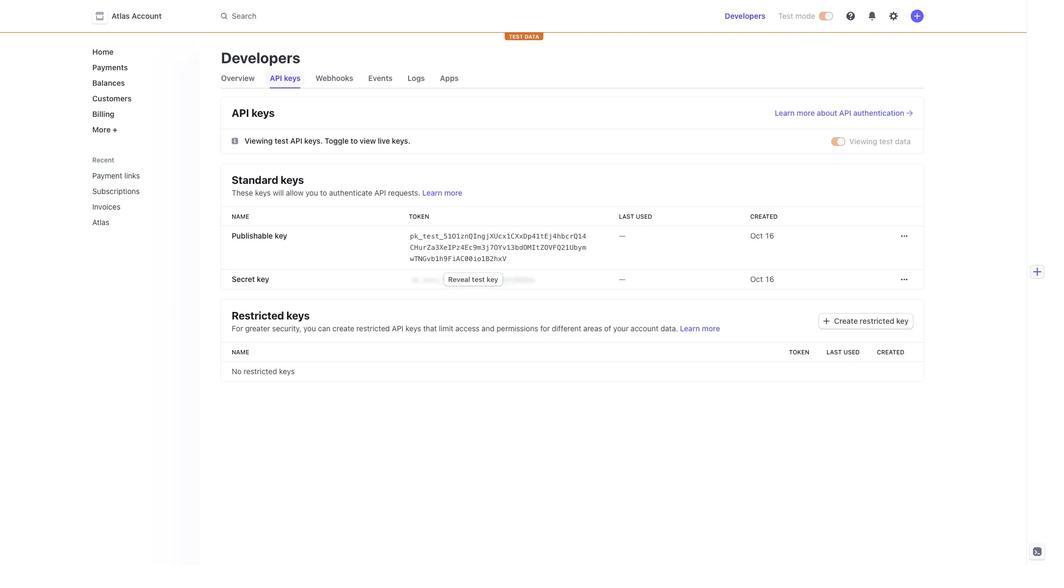 Task type: locate. For each thing, give the bounding box(es) containing it.
create restricted key
[[835, 316, 909, 326]]

0 vertical spatial last
[[619, 213, 635, 220]]

key inside button
[[487, 275, 499, 284]]

more
[[797, 108, 815, 118], [445, 188, 463, 197], [702, 324, 721, 333]]

api inside tab
[[270, 74, 282, 83]]

2 horizontal spatial test
[[880, 137, 894, 146]]

links
[[124, 171, 140, 180]]

api keys down overview link
[[232, 107, 275, 119]]

learn more link
[[423, 188, 463, 197], [681, 324, 721, 333]]

test left data
[[880, 137, 894, 146]]

1 horizontal spatial test
[[472, 275, 485, 284]]

0 vertical spatial name
[[232, 213, 249, 220]]

1 horizontal spatial learn more link
[[681, 324, 721, 333]]

atlas down invoices
[[92, 218, 109, 227]]

payments link
[[88, 59, 191, 76]]

keys. right live
[[392, 136, 411, 145]]

to left 'authenticate'
[[320, 188, 327, 197]]

pk_test_51o1znqingjxucx1cxxdp41tej4hbcrq14 churza3xeipz4ec9m3j7oyv13bdomitzovfq21ubym wtngvb1h9fiac00io1b2hxv button
[[409, 229, 588, 265]]

2 horizontal spatial learn
[[775, 108, 795, 118]]

for
[[541, 324, 550, 333]]

reveal
[[449, 275, 470, 284]]

developers up overview
[[221, 49, 300, 67]]

2 viewing from the left
[[850, 137, 878, 146]]

viewing test data
[[850, 137, 911, 146]]

learn more link for restricted keys
[[681, 324, 721, 333]]

api keys right overview
[[270, 74, 301, 83]]

recent
[[92, 156, 114, 164]]

16
[[765, 231, 775, 240], [765, 275, 775, 284]]

1 horizontal spatial more
[[702, 324, 721, 333]]

0 vertical spatial —
[[619, 231, 626, 240]]

—
[[619, 231, 626, 240], [619, 275, 626, 284]]

0 vertical spatial atlas
[[112, 11, 130, 20]]

payments
[[92, 63, 128, 72]]

test
[[779, 11, 794, 20]]

0 vertical spatial you
[[306, 188, 318, 197]]

oct
[[751, 231, 763, 240], [751, 275, 763, 284]]

1 viewing from the left
[[245, 136, 273, 145]]

tab list
[[217, 69, 924, 89]]

name up publishable
[[232, 213, 249, 220]]

1 vertical spatial learn more link
[[681, 324, 721, 333]]

restricted
[[232, 309, 284, 322]]

0 horizontal spatial last
[[619, 213, 635, 220]]

1 vertical spatial atlas
[[92, 218, 109, 227]]

0 vertical spatial developers
[[725, 11, 766, 20]]

learn left about at the top right of the page
[[775, 108, 795, 118]]

0 horizontal spatial last used
[[619, 213, 653, 220]]

viewing down authentication
[[850, 137, 878, 146]]

0 vertical spatial api keys
[[270, 74, 301, 83]]

learn inside restricted keys for greater security, you can create restricted api keys that limit access and permissions for different areas of your account data. learn more
[[681, 324, 700, 333]]

2 vertical spatial learn
[[681, 324, 700, 333]]

learn inside learn more about api authentication link
[[775, 108, 795, 118]]

last
[[619, 213, 635, 220], [827, 349, 842, 356]]

1 horizontal spatial atlas
[[112, 11, 130, 20]]

last used
[[619, 213, 653, 220], [827, 349, 860, 356]]

you inside standard keys these keys will allow you to authenticate api requests. learn more
[[306, 188, 318, 197]]

keys up the security,
[[287, 309, 310, 322]]

0 vertical spatial created
[[751, 213, 778, 220]]

to left view
[[351, 136, 358, 145]]

name up no
[[232, 349, 249, 356]]

1 vertical spatial last
[[827, 349, 842, 356]]

0 vertical spatial oct
[[751, 231, 763, 240]]

events link
[[364, 71, 397, 86]]

1 vertical spatial learn
[[423, 188, 443, 197]]

more left about at the top right of the page
[[797, 108, 815, 118]]

2 horizontal spatial more
[[797, 108, 815, 118]]

keys left the webhooks
[[284, 74, 301, 83]]

learn right requests.
[[423, 188, 443, 197]]

these
[[232, 188, 253, 197]]

atlas
[[112, 11, 130, 20], [92, 218, 109, 227]]

keys
[[284, 74, 301, 83], [252, 107, 275, 119], [281, 174, 304, 186], [255, 188, 271, 197], [287, 309, 310, 322], [406, 324, 421, 333], [279, 367, 295, 376]]

oct 16
[[751, 231, 775, 240], [751, 275, 775, 284]]

learn more link right data.
[[681, 324, 721, 333]]

0 horizontal spatial viewing
[[245, 136, 273, 145]]

1 vertical spatial created
[[878, 349, 905, 356]]

svg image
[[232, 138, 238, 144], [902, 233, 908, 239], [902, 276, 908, 283], [824, 318, 830, 325]]

0 vertical spatial to
[[351, 136, 358, 145]]

payment links link
[[88, 167, 176, 185]]

reveal test key
[[449, 275, 499, 284]]

atlas inside recent element
[[92, 218, 109, 227]]

you inside restricted keys for greater security, you can create restricted api keys that limit access and permissions for different areas of your account data. learn more
[[304, 324, 316, 333]]

1 vertical spatial to
[[320, 188, 327, 197]]

keys down api keys tab
[[252, 107, 275, 119]]

1 vertical spatial last used
[[827, 349, 860, 356]]

view
[[360, 136, 376, 145]]

restricted inside restricted keys for greater security, you can create restricted api keys that limit access and permissions for different areas of your account data. learn more
[[357, 324, 390, 333]]

0 vertical spatial oct 16
[[751, 231, 775, 240]]

2 vertical spatial more
[[702, 324, 721, 333]]

2 — from the top
[[619, 275, 626, 284]]

create restricted key link
[[820, 314, 914, 329]]

1 vertical spatial oct
[[751, 275, 763, 284]]

1 horizontal spatial viewing
[[850, 137, 878, 146]]

home link
[[88, 43, 191, 61]]

apps
[[440, 74, 459, 83]]

atlas left "account"
[[112, 11, 130, 20]]

developers
[[725, 11, 766, 20], [221, 49, 300, 67]]

api
[[270, 74, 282, 83], [232, 107, 249, 119], [840, 108, 852, 118], [291, 136, 303, 145], [375, 188, 386, 197], [392, 324, 404, 333]]

search
[[232, 11, 257, 20]]

created
[[751, 213, 778, 220], [878, 349, 905, 356]]

greater
[[245, 324, 270, 333]]

0 horizontal spatial atlas
[[92, 218, 109, 227]]

0 horizontal spatial more
[[445, 188, 463, 197]]

2 name from the top
[[232, 349, 249, 356]]

overview link
[[217, 71, 259, 86]]

name
[[232, 213, 249, 220], [232, 349, 249, 356]]

Search text field
[[215, 6, 517, 26]]

1 horizontal spatial developers
[[725, 11, 766, 20]]

learn more about api authentication
[[775, 108, 905, 118]]

0 horizontal spatial learn more link
[[423, 188, 463, 197]]

developers left test
[[725, 11, 766, 20]]

no
[[232, 367, 242, 376]]

token for last used
[[409, 213, 430, 220]]

different
[[552, 324, 582, 333]]

you left can
[[304, 324, 316, 333]]

1 vertical spatial —
[[619, 275, 626, 284]]

atlas account
[[112, 11, 162, 20]]

1 horizontal spatial created
[[878, 349, 905, 356]]

to inside standard keys these keys will allow you to authenticate api requests. learn more
[[320, 188, 327, 197]]

access
[[456, 324, 480, 333]]

learn inside standard keys these keys will allow you to authenticate api requests. learn more
[[423, 188, 443, 197]]

2 16 from the top
[[765, 275, 775, 284]]

0 vertical spatial last used
[[619, 213, 653, 220]]

2 horizontal spatial restricted
[[860, 316, 895, 326]]

learn more link for standard keys
[[423, 188, 463, 197]]

secret key
[[232, 275, 269, 284]]

1 vertical spatial oct 16
[[751, 275, 775, 284]]

test for key
[[472, 275, 485, 284]]

and
[[482, 324, 495, 333]]

0 vertical spatial used
[[636, 213, 653, 220]]

1 16 from the top
[[765, 231, 775, 240]]

0 horizontal spatial keys.
[[305, 136, 323, 145]]

publishable key
[[232, 231, 287, 240]]

areas
[[584, 324, 603, 333]]

1 horizontal spatial restricted
[[357, 324, 390, 333]]

1 vertical spatial 16
[[765, 275, 775, 284]]

secret
[[232, 275, 255, 284]]

0 horizontal spatial developers
[[221, 49, 300, 67]]

atlas inside button
[[112, 11, 130, 20]]

keys. left toggle
[[305, 136, 323, 145]]

more inside restricted keys for greater security, you can create restricted api keys that limit access and permissions for different areas of your account data. learn more
[[702, 324, 721, 333]]

recent navigation links element
[[82, 151, 200, 231]]

more inside standard keys these keys will allow you to authenticate api requests. learn more
[[445, 188, 463, 197]]

token
[[409, 213, 430, 220], [790, 349, 810, 356]]

viewing for viewing test data
[[850, 137, 878, 146]]

test for api
[[275, 136, 289, 145]]

viewing for viewing test api keys. toggle to view live keys.
[[245, 136, 273, 145]]

test
[[275, 136, 289, 145], [880, 137, 894, 146], [472, 275, 485, 284]]

learn
[[775, 108, 795, 118], [423, 188, 443, 197], [681, 324, 700, 333]]

1 horizontal spatial to
[[351, 136, 358, 145]]

test for data
[[880, 137, 894, 146]]

1 horizontal spatial keys.
[[392, 136, 411, 145]]

0 horizontal spatial test
[[275, 136, 289, 145]]

data
[[896, 137, 911, 146]]

pk_test_51o1znqingjxucx1cxxdp41tej4hbcrq14
[[410, 232, 587, 240]]

billing
[[92, 109, 115, 119]]

api inside restricted keys for greater security, you can create restricted api keys that limit access and permissions for different areas of your account data. learn more
[[392, 324, 404, 333]]

viewing up 'standard'
[[245, 136, 273, 145]]

api left requests.
[[375, 188, 386, 197]]

more right requests.
[[445, 188, 463, 197]]

1 vertical spatial token
[[790, 349, 810, 356]]

test up 'standard'
[[275, 136, 289, 145]]

0 horizontal spatial to
[[320, 188, 327, 197]]

0 vertical spatial learn
[[775, 108, 795, 118]]

test right reveal
[[472, 275, 485, 284]]

learn more link right requests.
[[423, 188, 463, 197]]

name for last used
[[232, 213, 249, 220]]

0 horizontal spatial token
[[409, 213, 430, 220]]

viewing
[[245, 136, 273, 145], [850, 137, 878, 146]]

1 horizontal spatial learn
[[681, 324, 700, 333]]

1 vertical spatial developers
[[221, 49, 300, 67]]

more right data.
[[702, 324, 721, 333]]

of
[[605, 324, 612, 333]]

learn right data.
[[681, 324, 700, 333]]

1 horizontal spatial used
[[844, 349, 860, 356]]

1 vertical spatial name
[[232, 349, 249, 356]]

0 vertical spatial learn more link
[[423, 188, 463, 197]]

test mode
[[779, 11, 816, 20]]

billing link
[[88, 105, 191, 123]]

0 horizontal spatial learn
[[423, 188, 443, 197]]

api left that
[[392, 324, 404, 333]]

you right allow on the top of the page
[[306, 188, 318, 197]]

api right overview
[[270, 74, 282, 83]]

live
[[378, 136, 390, 145]]

1 — from the top
[[619, 231, 626, 240]]

0 horizontal spatial restricted
[[244, 367, 277, 376]]

1 vertical spatial used
[[844, 349, 860, 356]]

1 vertical spatial you
[[304, 324, 316, 333]]

for
[[232, 324, 243, 333]]

keys.
[[305, 136, 323, 145], [392, 136, 411, 145]]

1 horizontal spatial token
[[790, 349, 810, 356]]

1 name from the top
[[232, 213, 249, 220]]

1 horizontal spatial last
[[827, 349, 842, 356]]

1 vertical spatial more
[[445, 188, 463, 197]]

keys inside tab
[[284, 74, 301, 83]]

test inside button
[[472, 275, 485, 284]]

0 vertical spatial 16
[[765, 231, 775, 240]]

Search search field
[[215, 6, 517, 26]]

you
[[306, 188, 318, 197], [304, 324, 316, 333]]

keys down the security,
[[279, 367, 295, 376]]

0 vertical spatial token
[[409, 213, 430, 220]]

to
[[351, 136, 358, 145], [320, 188, 327, 197]]



Task type: vqa. For each thing, say whether or not it's contained in the screenshot.
the topmost started
no



Task type: describe. For each thing, give the bounding box(es) containing it.
data.
[[661, 324, 678, 333]]

standard
[[232, 174, 278, 186]]

mode
[[796, 11, 816, 20]]

token for created
[[790, 349, 810, 356]]

customers
[[92, 94, 132, 103]]

atlas for atlas account
[[112, 11, 130, 20]]

apps link
[[436, 71, 463, 86]]

api keys tab
[[266, 69, 305, 88]]

events
[[369, 74, 393, 83]]

atlas account button
[[92, 9, 173, 24]]

restricted for key
[[860, 316, 895, 326]]

test data
[[509, 33, 540, 40]]

svg image inside create restricted key link
[[824, 318, 830, 325]]

api inside standard keys these keys will allow you to authenticate api requests. learn more
[[375, 188, 386, 197]]

settings image
[[890, 12, 899, 20]]

standard keys these keys will allow you to authenticate api requests. learn more
[[232, 174, 463, 197]]

home
[[92, 47, 114, 56]]

your
[[614, 324, 629, 333]]

webhooks link
[[311, 71, 358, 86]]

api keys link
[[266, 71, 305, 86]]

1 oct 16 from the top
[[751, 231, 775, 240]]

keys left that
[[406, 324, 421, 333]]

payment
[[92, 171, 122, 180]]

1 horizontal spatial last used
[[827, 349, 860, 356]]

invoices link
[[88, 198, 176, 216]]

will
[[273, 188, 284, 197]]

reveal test key button
[[444, 273, 503, 286]]

2 keys. from the left
[[392, 136, 411, 145]]

2 oct from the top
[[751, 275, 763, 284]]

learn more about api authentication link
[[775, 108, 914, 119]]

wtngvb1h9fiac00io1b2hxv
[[410, 255, 507, 263]]

data
[[525, 33, 540, 40]]

more
[[92, 125, 111, 134]]

subscriptions link
[[88, 182, 176, 200]]

1 keys. from the left
[[305, 136, 323, 145]]

1 oct from the top
[[751, 231, 763, 240]]

0 vertical spatial more
[[797, 108, 815, 118]]

api right about at the top right of the page
[[840, 108, 852, 118]]

subscriptions
[[92, 187, 140, 196]]

pk_test_51o1znqingjxucx1cxxdp41tej4hbcrq14 churza3xeipz4ec9m3j7oyv13bdomitzovfq21ubym wtngvb1h9fiac00io1b2hxv
[[410, 232, 587, 263]]

atlas for atlas
[[92, 218, 109, 227]]

permissions
[[497, 324, 539, 333]]

developers link
[[721, 8, 770, 25]]

overview
[[221, 74, 255, 83]]

webhooks
[[316, 74, 354, 83]]

authenticate
[[329, 188, 373, 197]]

tab list containing overview
[[217, 69, 924, 89]]

test
[[509, 33, 523, 40]]

toggle
[[325, 136, 349, 145]]

api left toggle
[[291, 136, 303, 145]]

api keys inside api keys link
[[270, 74, 301, 83]]

core navigation links element
[[88, 43, 191, 138]]

more +
[[92, 125, 118, 134]]

that
[[424, 324, 437, 333]]

name for created
[[232, 349, 249, 356]]

churza3xeipz4ec9m3j7oyv13bdomitzovfq21ubym
[[410, 243, 587, 251]]

keys up allow on the top of the page
[[281, 174, 304, 186]]

payment links
[[92, 171, 140, 180]]

about
[[817, 108, 838, 118]]

limit
[[439, 324, 454, 333]]

api down overview link
[[232, 107, 249, 119]]

create
[[333, 324, 355, 333]]

balances
[[92, 78, 125, 87]]

logs link
[[404, 71, 430, 86]]

publishable
[[232, 231, 273, 240]]

security,
[[272, 324, 302, 333]]

requests.
[[388, 188, 421, 197]]

atlas link
[[88, 214, 176, 231]]

viewing test api keys. toggle to view live keys.
[[245, 136, 411, 145]]

0 horizontal spatial created
[[751, 213, 778, 220]]

restricted for keys
[[244, 367, 277, 376]]

balances link
[[88, 74, 191, 92]]

account
[[631, 324, 659, 333]]

1 vertical spatial api keys
[[232, 107, 275, 119]]

invoices
[[92, 202, 121, 211]]

+
[[113, 125, 118, 134]]

restricted keys for greater security, you can create restricted api keys that limit access and permissions for different areas of your account data. learn more
[[232, 309, 721, 333]]

keys down 'standard'
[[255, 188, 271, 197]]

developers inside "link"
[[725, 11, 766, 20]]

allow
[[286, 188, 304, 197]]

logs
[[408, 74, 425, 83]]

customers link
[[88, 90, 191, 107]]

recent element
[[82, 167, 200, 231]]

create
[[835, 316, 858, 326]]

no restricted keys
[[232, 367, 295, 376]]

can
[[318, 324, 331, 333]]

0 horizontal spatial used
[[636, 213, 653, 220]]

authentication
[[854, 108, 905, 118]]

account
[[132, 11, 162, 20]]

help image
[[847, 12, 856, 20]]

2 oct 16 from the top
[[751, 275, 775, 284]]



